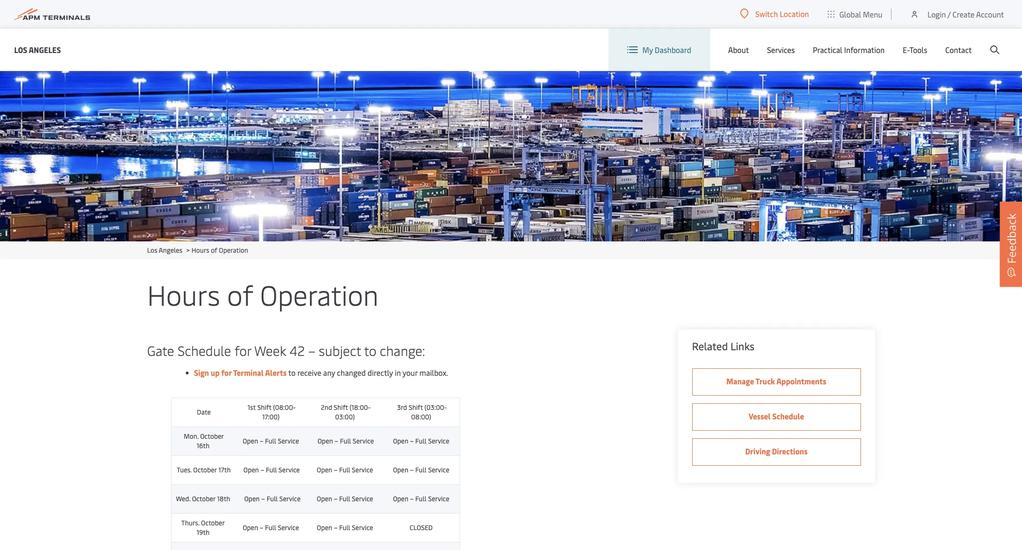 Task type: describe. For each thing, give the bounding box(es) containing it.
in
[[395, 368, 401, 378]]

gate schedule for week 42 – subject to change:
[[147, 342, 425, 360]]

my
[[643, 45, 653, 55]]

shift for 17:00)
[[257, 403, 272, 412]]

0 horizontal spatial los angeles link
[[14, 44, 61, 56]]

contact button
[[946, 28, 972, 71]]

wed.
[[176, 495, 190, 504]]

shift for 08:00)
[[409, 403, 423, 412]]

16th
[[197, 442, 210, 451]]

driving directions
[[745, 446, 808, 457]]

thurs.
[[181, 519, 200, 528]]

create
[[953, 9, 975, 19]]

about
[[728, 45, 749, 55]]

location
[[780, 9, 809, 19]]

links
[[731, 339, 755, 354]]

18th
[[217, 495, 230, 504]]

e-tools button
[[903, 28, 928, 71]]

sign up for terminal alerts link
[[194, 368, 287, 378]]

login
[[928, 9, 946, 19]]

19th
[[197, 528, 210, 537]]

manage
[[727, 376, 754, 387]]

tools
[[910, 45, 928, 55]]

related
[[692, 339, 728, 354]]

0 vertical spatial to
[[364, 342, 377, 360]]

17:00)
[[262, 413, 280, 422]]

tues.
[[177, 466, 192, 475]]

switch location button
[[740, 9, 809, 19]]

wed. october 18th
[[176, 495, 230, 504]]

shift for 03:00)
[[334, 403, 348, 412]]

gate
[[147, 342, 174, 360]]

directions
[[772, 446, 808, 457]]

for for terminal
[[221, 368, 232, 378]]

dashboard
[[655, 45, 691, 55]]

switch location
[[756, 9, 809, 19]]

october for 18th
[[192, 495, 216, 504]]

global menu
[[840, 9, 883, 19]]

feedback button
[[1000, 202, 1022, 287]]

up
[[211, 368, 220, 378]]

1st
[[248, 403, 256, 412]]

3rd shift (03:00- 08:00)
[[396, 403, 447, 422]]

(03:00-
[[425, 403, 447, 412]]

los angeles
[[14, 44, 61, 55]]

tues. october 17th
[[175, 466, 231, 475]]

vessel schedule link
[[692, 404, 861, 431]]

alerts
[[265, 368, 287, 378]]

schedule for vessel
[[773, 411, 804, 422]]

0 horizontal spatial of
[[211, 246, 217, 255]]

login / create account link
[[910, 0, 1004, 28]]

mon.
[[184, 432, 199, 441]]

my dashboard button
[[627, 28, 691, 71]]

any
[[323, 368, 335, 378]]

information
[[844, 45, 885, 55]]

0 vertical spatial hours
[[192, 246, 209, 255]]

mailbox.
[[420, 368, 448, 378]]

42
[[290, 342, 305, 360]]

driving
[[745, 446, 770, 457]]

terminal
[[233, 368, 264, 378]]

0 vertical spatial operation
[[219, 246, 248, 255]]

hours of operation
[[147, 276, 379, 313]]

03:00)
[[335, 413, 355, 422]]

2nd shift (18:00- 03:00)
[[319, 403, 371, 422]]

sign up for terminal alerts to receive any changed directly in your mailbox.
[[194, 368, 450, 378]]

17th
[[218, 466, 231, 475]]

(08:00-
[[273, 403, 296, 412]]

08:00)
[[411, 413, 431, 422]]

closed
[[410, 524, 433, 533]]

services
[[767, 45, 795, 55]]

thurs. october 19th
[[181, 519, 225, 537]]



Task type: locate. For each thing, give the bounding box(es) containing it.
1 horizontal spatial of
[[227, 276, 253, 313]]

full
[[265, 437, 276, 446], [340, 437, 351, 446], [415, 437, 427, 446], [266, 466, 277, 475], [339, 466, 350, 475], [415, 466, 427, 475], [267, 495, 278, 504], [339, 495, 350, 504], [415, 495, 427, 504], [265, 524, 276, 533], [339, 524, 350, 533]]

los
[[14, 44, 27, 55], [147, 246, 157, 255]]

3rd
[[397, 403, 407, 412]]

>
[[186, 246, 190, 255]]

sign
[[194, 368, 209, 378]]

mon. october 16th
[[182, 432, 224, 451]]

to
[[364, 342, 377, 360], [288, 368, 296, 378]]

hours right >
[[192, 246, 209, 255]]

1 horizontal spatial schedule
[[773, 411, 804, 422]]

1 horizontal spatial los
[[147, 246, 157, 255]]

week
[[254, 342, 286, 360]]

about button
[[728, 28, 749, 71]]

related links
[[692, 339, 755, 354]]

1 vertical spatial angeles
[[159, 246, 182, 255]]

1 shift from the left
[[257, 403, 272, 412]]

2 horizontal spatial shift
[[409, 403, 423, 412]]

0 horizontal spatial shift
[[257, 403, 272, 412]]

1 horizontal spatial los angeles link
[[147, 246, 182, 255]]

/
[[948, 9, 951, 19]]

0 horizontal spatial los
[[14, 44, 27, 55]]

global
[[840, 9, 861, 19]]

0 horizontal spatial to
[[288, 368, 296, 378]]

practical information button
[[813, 28, 885, 71]]

shift inside the 3rd shift (03:00- 08:00)
[[409, 403, 423, 412]]

hours down >
[[147, 276, 220, 313]]

switch
[[756, 9, 778, 19]]

3 shift from the left
[[409, 403, 423, 412]]

october inside mon. october 16th
[[200, 432, 224, 441]]

october up 19th
[[201, 519, 225, 528]]

vessel schedule
[[749, 411, 804, 422]]

shift
[[257, 403, 272, 412], [334, 403, 348, 412], [409, 403, 423, 412]]

for up "sign up for terminal alerts" "link"
[[235, 342, 251, 360]]

angeles for los angeles
[[29, 44, 61, 55]]

0 vertical spatial schedule
[[178, 342, 231, 360]]

shift inside 1st shift (08:00- 17:00)
[[257, 403, 272, 412]]

1 vertical spatial to
[[288, 368, 296, 378]]

2 shift from the left
[[334, 403, 348, 412]]

october for 17th
[[193, 466, 217, 475]]

0 vertical spatial of
[[211, 246, 217, 255]]

los for los angeles
[[14, 44, 27, 55]]

hours
[[192, 246, 209, 255], [147, 276, 220, 313]]

october for 19th
[[201, 519, 225, 528]]

open – full service
[[243, 437, 299, 446], [318, 437, 374, 446], [393, 437, 449, 446], [244, 466, 300, 475], [317, 466, 373, 475], [393, 466, 449, 475], [241, 495, 301, 504], [317, 495, 373, 504], [393, 495, 449, 504], [243, 524, 299, 533], [317, 524, 373, 533]]

change:
[[380, 342, 425, 360]]

my dashboard
[[643, 45, 691, 55]]

menu
[[863, 9, 883, 19]]

operation
[[219, 246, 248, 255], [260, 276, 379, 313]]

1st shift (08:00- 17:00)
[[246, 403, 296, 422]]

open
[[243, 437, 258, 446], [318, 437, 333, 446], [393, 437, 408, 446], [244, 466, 259, 475], [317, 466, 332, 475], [393, 466, 408, 475], [244, 495, 260, 504], [317, 495, 332, 504], [393, 495, 408, 504], [243, 524, 258, 533], [317, 524, 332, 533]]

manage truck appointments link
[[692, 369, 861, 396]]

for for week
[[235, 342, 251, 360]]

october for 16th
[[200, 432, 224, 441]]

contact
[[946, 45, 972, 55]]

receive
[[298, 368, 321, 378]]

1 vertical spatial operation
[[260, 276, 379, 313]]

login / create account
[[928, 9, 1004, 19]]

1 vertical spatial for
[[221, 368, 232, 378]]

1 vertical spatial schedule
[[773, 411, 804, 422]]

service
[[278, 437, 299, 446], [353, 437, 374, 446], [428, 437, 449, 446], [279, 466, 300, 475], [352, 466, 373, 475], [428, 466, 449, 475], [279, 495, 301, 504], [352, 495, 373, 504], [428, 495, 449, 504], [278, 524, 299, 533], [352, 524, 373, 533]]

shift up 08:00)
[[409, 403, 423, 412]]

driving directions link
[[692, 439, 861, 466]]

2nd
[[321, 403, 332, 412]]

october up 16th
[[200, 432, 224, 441]]

to up directly
[[364, 342, 377, 360]]

angeles
[[29, 44, 61, 55], [159, 246, 182, 255]]

manage truck appointments
[[727, 376, 827, 387]]

of
[[211, 246, 217, 255], [227, 276, 253, 313]]

practical
[[813, 45, 843, 55]]

schedule for gate
[[178, 342, 231, 360]]

feedback
[[1004, 214, 1019, 264]]

subject
[[319, 342, 361, 360]]

october inside thurs. october 19th
[[201, 519, 225, 528]]

0 horizontal spatial for
[[221, 368, 232, 378]]

schedule right vessel
[[773, 411, 804, 422]]

shift up 03:00)
[[334, 403, 348, 412]]

(18:00-
[[350, 403, 371, 412]]

shift inside 2nd shift (18:00- 03:00)
[[334, 403, 348, 412]]

1 horizontal spatial operation
[[260, 276, 379, 313]]

0 vertical spatial angeles
[[29, 44, 61, 55]]

1 horizontal spatial shift
[[334, 403, 348, 412]]

0 horizontal spatial angeles
[[29, 44, 61, 55]]

your
[[403, 368, 418, 378]]

e-
[[903, 45, 910, 55]]

date
[[195, 408, 211, 417]]

vessel
[[749, 411, 771, 422]]

1 vertical spatial of
[[227, 276, 253, 313]]

practical information
[[813, 45, 885, 55]]

0 vertical spatial los angeles link
[[14, 44, 61, 56]]

1 horizontal spatial to
[[364, 342, 377, 360]]

october left 17th
[[193, 466, 217, 475]]

0 vertical spatial los
[[14, 44, 27, 55]]

0 horizontal spatial schedule
[[178, 342, 231, 360]]

schedule
[[178, 342, 231, 360], [773, 411, 804, 422]]

shift up 17:00) on the bottom left of page
[[257, 403, 272, 412]]

services button
[[767, 28, 795, 71]]

to right alerts
[[288, 368, 296, 378]]

schedule up 'sign'
[[178, 342, 231, 360]]

1 vertical spatial los angeles link
[[147, 246, 182, 255]]

1 vertical spatial hours
[[147, 276, 220, 313]]

0 vertical spatial for
[[235, 342, 251, 360]]

directly
[[368, 368, 393, 378]]

appointments
[[777, 376, 827, 387]]

hours of operation image
[[0, 71, 1022, 242]]

account
[[976, 9, 1004, 19]]

1 horizontal spatial for
[[235, 342, 251, 360]]

–
[[308, 342, 316, 360], [260, 437, 263, 446], [335, 437, 338, 446], [410, 437, 414, 446], [261, 466, 264, 475], [334, 466, 338, 475], [410, 466, 414, 475], [261, 495, 265, 504], [334, 495, 338, 504], [410, 495, 414, 504], [260, 524, 263, 533], [334, 524, 338, 533]]

0 horizontal spatial operation
[[219, 246, 248, 255]]

global menu button
[[819, 0, 892, 28]]

changed
[[337, 368, 366, 378]]

e-tools
[[903, 45, 928, 55]]

1 horizontal spatial angeles
[[159, 246, 182, 255]]

los for los angeles > hours of operation
[[147, 246, 157, 255]]

los angeles > hours of operation
[[147, 246, 248, 255]]

1 vertical spatial los
[[147, 246, 157, 255]]

truck
[[756, 376, 775, 387]]

for right up
[[221, 368, 232, 378]]

october left the 18th
[[192, 495, 216, 504]]

october
[[200, 432, 224, 441], [193, 466, 217, 475], [192, 495, 216, 504], [201, 519, 225, 528]]

for
[[235, 342, 251, 360], [221, 368, 232, 378]]

angeles for los angeles > hours of operation
[[159, 246, 182, 255]]



Task type: vqa. For each thing, say whether or not it's contained in the screenshot.


